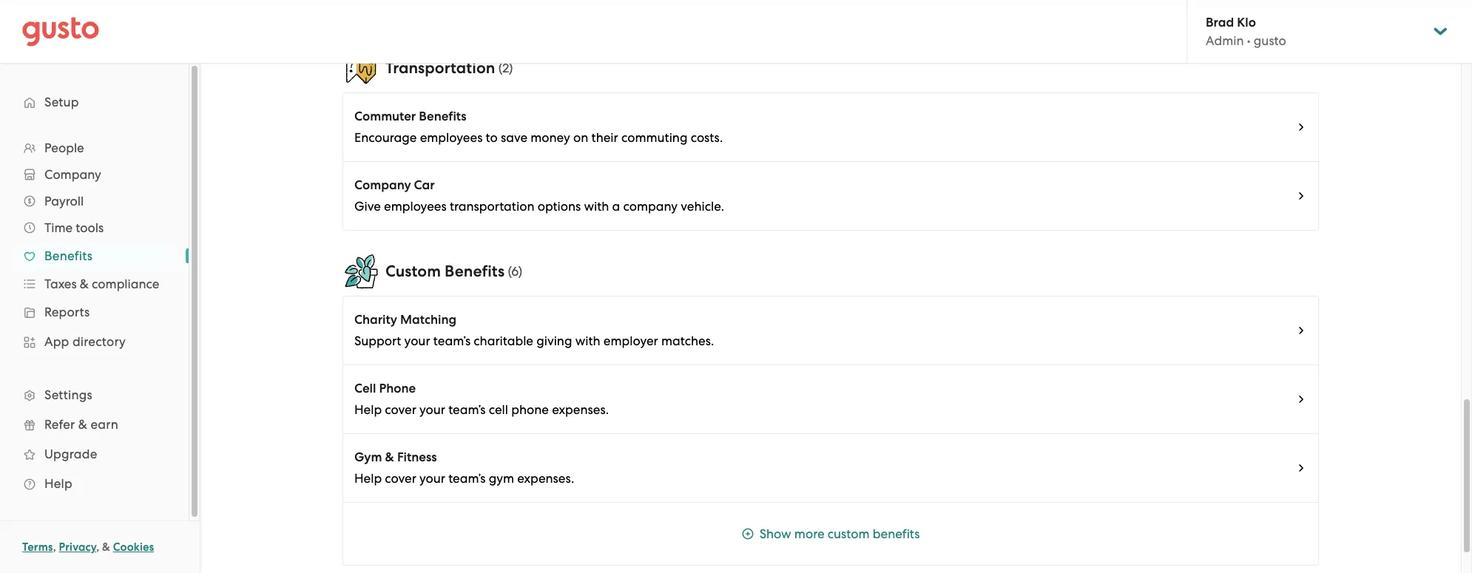 Task type: locate. For each thing, give the bounding box(es) containing it.
team's left gym
[[448, 471, 486, 486]]

(
[[498, 61, 502, 75], [508, 264, 511, 279]]

employees inside commuter benefits encourage employees to save money on their commuting costs.
[[420, 130, 483, 145]]

employees
[[420, 130, 483, 145], [384, 199, 447, 214]]

car
[[414, 178, 435, 193]]

custom benefits ( 6 )
[[385, 262, 522, 281]]

app directory
[[44, 334, 126, 349]]

1 vertical spatial your
[[419, 402, 445, 417]]

company up give
[[354, 178, 411, 193]]

0 vertical spatial employees
[[420, 130, 483, 145]]

refer & earn link
[[15, 411, 174, 438]]

& right taxes
[[80, 277, 89, 291]]

expenses.
[[552, 402, 609, 417], [517, 471, 574, 486]]

transportation
[[385, 58, 495, 78]]

company inside dropdown button
[[44, 167, 101, 182]]

directory
[[72, 334, 126, 349]]

( right transportation
[[498, 61, 502, 75]]

commuter benefits encourage employees to save money on their commuting costs.
[[354, 109, 723, 145]]

people button
[[15, 135, 174, 161]]

1 , from the left
[[53, 541, 56, 554]]

setup link
[[15, 89, 174, 115]]

team's inside gym & fitness help cover your team's gym expenses.
[[448, 471, 486, 486]]

2 vertical spatial opens in current tab image
[[1295, 462, 1307, 474]]

cover down fitness
[[385, 471, 416, 486]]

expenses. inside cell phone help cover your team's cell phone expenses.
[[552, 402, 609, 417]]

1 vertical spatial team's
[[448, 402, 486, 417]]

, left privacy link
[[53, 541, 56, 554]]

company car give employees transportation options with a company vehicle.
[[354, 178, 724, 214]]

upgrade link
[[15, 441, 174, 468]]

expenses. right gym
[[517, 471, 574, 486]]

3 opens in current tab image from the top
[[1295, 462, 1307, 474]]

reports
[[44, 305, 90, 320]]

0 vertical spatial cover
[[385, 402, 416, 417]]

1 vertical spatial opens in current tab image
[[1295, 394, 1307, 405]]

1 opens in current tab image from the top
[[1295, 190, 1307, 202]]

benefits left 6
[[445, 262, 505, 281]]

company for company car give employees transportation options with a company vehicle.
[[354, 178, 411, 193]]

2 vertical spatial team's
[[448, 471, 486, 486]]

your down the matching
[[404, 334, 430, 348]]

with left a
[[584, 199, 609, 214]]

0 vertical spatial (
[[498, 61, 502, 75]]

2 vertical spatial your
[[419, 471, 445, 486]]

) up commuter benefits encourage employees to save money on their commuting costs. at the left top
[[509, 61, 513, 75]]

0 vertical spatial with
[[584, 199, 609, 214]]

& for earn
[[78, 417, 87, 432]]

employer
[[603, 334, 658, 348]]

help
[[354, 402, 382, 417], [354, 471, 382, 486], [44, 476, 72, 491]]

1 vertical spatial employees
[[384, 199, 447, 214]]

2 opens in current tab image from the top
[[1295, 394, 1307, 405]]

reports link
[[15, 299, 174, 325]]

expenses. inside gym & fitness help cover your team's gym expenses.
[[517, 471, 574, 486]]

0 vertical spatial your
[[404, 334, 430, 348]]

taxes & compliance button
[[15, 271, 174, 297]]

taxes
[[44, 277, 77, 291]]

costs.
[[691, 130, 723, 145]]

time tools
[[44, 220, 104, 235]]

1 vertical spatial cover
[[385, 471, 416, 486]]

team's
[[433, 334, 471, 348], [448, 402, 486, 417], [448, 471, 486, 486]]

& for fitness
[[385, 450, 394, 465]]

0 vertical spatial expenses.
[[552, 402, 609, 417]]

help inside gym & fitness help cover your team's gym expenses.
[[354, 471, 382, 486]]

employees down car
[[384, 199, 447, 214]]

0 vertical spatial opens in current tab image
[[1295, 190, 1307, 202]]

app
[[44, 334, 69, 349]]

opens in current tab image for company car
[[1295, 190, 1307, 202]]

klo
[[1237, 15, 1256, 30]]

0 horizontal spatial )
[[509, 61, 513, 75]]

0 horizontal spatial company
[[44, 167, 101, 182]]

team's left cell
[[448, 402, 486, 417]]

list containing commuter benefits
[[343, 92, 1319, 231]]

benefits down time tools
[[44, 249, 93, 263]]

team's down the matching
[[433, 334, 471, 348]]

& left the earn
[[78, 417, 87, 432]]

1 vertical spatial (
[[508, 264, 511, 279]]

benefits
[[419, 109, 466, 124], [44, 249, 93, 263], [445, 262, 505, 281]]

2 opens in current tab image from the top
[[1295, 325, 1307, 337]]

1 vertical spatial opens in current tab image
[[1295, 325, 1307, 337]]

company inside company car give employees transportation options with a company vehicle.
[[354, 178, 411, 193]]

1 vertical spatial with
[[575, 334, 600, 348]]

list
[[343, 0, 1319, 27], [343, 92, 1319, 231], [0, 135, 189, 499], [343, 296, 1319, 566]]

expenses. right phone
[[552, 402, 609, 417]]

commuter
[[354, 109, 416, 124]]

cover
[[385, 402, 416, 417], [385, 471, 416, 486]]

your down fitness
[[419, 471, 445, 486]]

charity
[[354, 312, 397, 328]]

0 horizontal spatial (
[[498, 61, 502, 75]]

2 cover from the top
[[385, 471, 416, 486]]

company down people
[[44, 167, 101, 182]]

show more custom benefits
[[759, 527, 920, 542]]

1 horizontal spatial )
[[518, 264, 522, 279]]

& inside dropdown button
[[80, 277, 89, 291]]

help down gym
[[354, 471, 382, 486]]

company
[[623, 199, 678, 214]]

with right giving
[[575, 334, 600, 348]]

, left cookies button
[[96, 541, 99, 554]]

&
[[80, 277, 89, 291], [78, 417, 87, 432], [385, 450, 394, 465], [102, 541, 110, 554]]

cell phone help cover your team's cell phone expenses.
[[354, 381, 609, 417]]

& inside gym & fitness help cover your team's gym expenses.
[[385, 450, 394, 465]]

employees left to
[[420, 130, 483, 145]]

0 horizontal spatial ,
[[53, 541, 56, 554]]

upgrade
[[44, 447, 97, 462]]

cover down phone on the bottom left of the page
[[385, 402, 416, 417]]

)
[[509, 61, 513, 75], [518, 264, 522, 279]]

benefits inside commuter benefits encourage employees to save money on their commuting costs.
[[419, 109, 466, 124]]

employees inside company car give employees transportation options with a company vehicle.
[[384, 199, 447, 214]]

benefits for custom
[[445, 262, 505, 281]]

your up fitness
[[419, 402, 445, 417]]

gym
[[489, 471, 514, 486]]

1 vertical spatial )
[[518, 264, 522, 279]]

& right gym
[[385, 450, 394, 465]]

,
[[53, 541, 56, 554], [96, 541, 99, 554]]

give
[[354, 199, 381, 214]]

employees for benefits
[[420, 130, 483, 145]]

) up 'charity matching support your team's charitable giving with employer matches.'
[[518, 264, 522, 279]]

vehicle.
[[681, 199, 724, 214]]

help down the upgrade
[[44, 476, 72, 491]]

with inside 'charity matching support your team's charitable giving with employer matches.'
[[575, 334, 600, 348]]

settings link
[[15, 382, 174, 408]]

time tools button
[[15, 215, 174, 241]]

2
[[502, 61, 509, 75]]

your
[[404, 334, 430, 348], [419, 402, 445, 417], [419, 471, 445, 486]]

save
[[501, 130, 527, 145]]

benefits for commuter
[[419, 109, 466, 124]]

1 vertical spatial expenses.
[[517, 471, 574, 486]]

home image
[[22, 17, 99, 46]]

1 opens in current tab image from the top
[[1295, 121, 1307, 133]]

1 horizontal spatial company
[[354, 178, 411, 193]]

opens in current tab image
[[1295, 121, 1307, 133], [1295, 394, 1307, 405]]

1 horizontal spatial (
[[508, 264, 511, 279]]

benefits link
[[15, 243, 174, 269]]

1 horizontal spatial ,
[[96, 541, 99, 554]]

with
[[584, 199, 609, 214], [575, 334, 600, 348]]

brad
[[1206, 15, 1234, 30]]

( up 'charity matching support your team's charitable giving with employer matches.'
[[508, 264, 511, 279]]

benefits down transportation
[[419, 109, 466, 124]]

refer
[[44, 417, 75, 432]]

a
[[612, 199, 620, 214]]

cell
[[354, 381, 376, 397]]

app directory link
[[15, 328, 174, 355]]

settings
[[44, 388, 92, 402]]

0 vertical spatial team's
[[433, 334, 471, 348]]

terms
[[22, 541, 53, 554]]

0 vertical spatial )
[[509, 61, 513, 75]]

opens in current tab image
[[1295, 190, 1307, 202], [1295, 325, 1307, 337], [1295, 462, 1307, 474]]

help down cell
[[354, 402, 382, 417]]

expenses. for gym & fitness
[[517, 471, 574, 486]]

benefits
[[873, 527, 920, 542]]

company
[[44, 167, 101, 182], [354, 178, 411, 193]]

company for company
[[44, 167, 101, 182]]

0 vertical spatial opens in current tab image
[[1295, 121, 1307, 133]]

money
[[531, 130, 570, 145]]

1 cover from the top
[[385, 402, 416, 417]]

list containing people
[[0, 135, 189, 499]]



Task type: vqa. For each thing, say whether or not it's contained in the screenshot.
cover
yes



Task type: describe. For each thing, give the bounding box(es) containing it.
opens in current tab image for charity matching
[[1295, 325, 1307, 337]]

custom
[[828, 527, 870, 542]]

tools
[[76, 220, 104, 235]]

6
[[511, 264, 518, 279]]

show more custom benefits button
[[343, 503, 1318, 565]]

gym & fitness help cover your team's gym expenses.
[[354, 450, 574, 486]]

their
[[591, 130, 618, 145]]

list containing charity matching
[[343, 296, 1319, 566]]

refer & earn
[[44, 417, 118, 432]]

) inside custom benefits ( 6 )
[[518, 264, 522, 279]]

on
[[573, 130, 588, 145]]

transportation
[[450, 199, 534, 214]]

support
[[354, 334, 401, 348]]

) inside transportation ( 2 )
[[509, 61, 513, 75]]

your inside cell phone help cover your team's cell phone expenses.
[[419, 402, 445, 417]]

expenses. for cell phone
[[552, 402, 609, 417]]

opens in current tab image for commuter benefits
[[1295, 121, 1307, 133]]

& left cookies button
[[102, 541, 110, 554]]

& for compliance
[[80, 277, 89, 291]]

2 , from the left
[[96, 541, 99, 554]]

help link
[[15, 470, 174, 497]]

matches.
[[661, 334, 714, 348]]

gym
[[354, 450, 382, 465]]

phone
[[379, 381, 416, 397]]

commuting
[[621, 130, 688, 145]]

phone
[[511, 402, 549, 417]]

payroll button
[[15, 188, 174, 215]]

( inside transportation ( 2 )
[[498, 61, 502, 75]]

company button
[[15, 161, 174, 188]]

privacy
[[59, 541, 96, 554]]

admin
[[1206, 33, 1244, 48]]

help inside cell phone help cover your team's cell phone expenses.
[[354, 402, 382, 417]]

cookies button
[[113, 539, 154, 556]]

giving
[[536, 334, 572, 348]]

gusto navigation element
[[0, 64, 189, 522]]

matching
[[400, 312, 456, 328]]

opens in current tab image for cell phone
[[1295, 394, 1307, 405]]

cell
[[489, 402, 508, 417]]

transportation ( 2 )
[[385, 58, 513, 78]]

•
[[1247, 33, 1251, 48]]

charity matching support your team's charitable giving with employer matches.
[[354, 312, 714, 348]]

compliance
[[92, 277, 159, 291]]

more
[[794, 527, 825, 542]]

encourage
[[354, 130, 417, 145]]

show
[[759, 527, 791, 542]]

privacy link
[[59, 541, 96, 554]]

charitable
[[474, 334, 533, 348]]

your inside 'charity matching support your team's charitable giving with employer matches.'
[[404, 334, 430, 348]]

cover inside gym & fitness help cover your team's gym expenses.
[[385, 471, 416, 486]]

earn
[[91, 417, 118, 432]]

payroll
[[44, 194, 84, 209]]

opens in current tab image for gym & fitness
[[1295, 462, 1307, 474]]

taxes & compliance
[[44, 277, 159, 291]]

to
[[486, 130, 498, 145]]

custom
[[385, 262, 441, 281]]

team's inside cell phone help cover your team's cell phone expenses.
[[448, 402, 486, 417]]

brad klo admin • gusto
[[1206, 15, 1286, 48]]

cover inside cell phone help cover your team's cell phone expenses.
[[385, 402, 416, 417]]

people
[[44, 141, 84, 155]]

setup
[[44, 95, 79, 109]]

time
[[44, 220, 73, 235]]

gusto
[[1254, 33, 1286, 48]]

cookies
[[113, 541, 154, 554]]

benefits inside gusto navigation element
[[44, 249, 93, 263]]

terms link
[[22, 541, 53, 554]]

( inside custom benefits ( 6 )
[[508, 264, 511, 279]]

terms , privacy , & cookies
[[22, 541, 154, 554]]

with inside company car give employees transportation options with a company vehicle.
[[584, 199, 609, 214]]

team's inside 'charity matching support your team's charitable giving with employer matches.'
[[433, 334, 471, 348]]

help inside gusto navigation element
[[44, 476, 72, 491]]

your inside gym & fitness help cover your team's gym expenses.
[[419, 471, 445, 486]]

employees for car
[[384, 199, 447, 214]]

fitness
[[397, 450, 437, 465]]

options
[[538, 199, 581, 214]]



